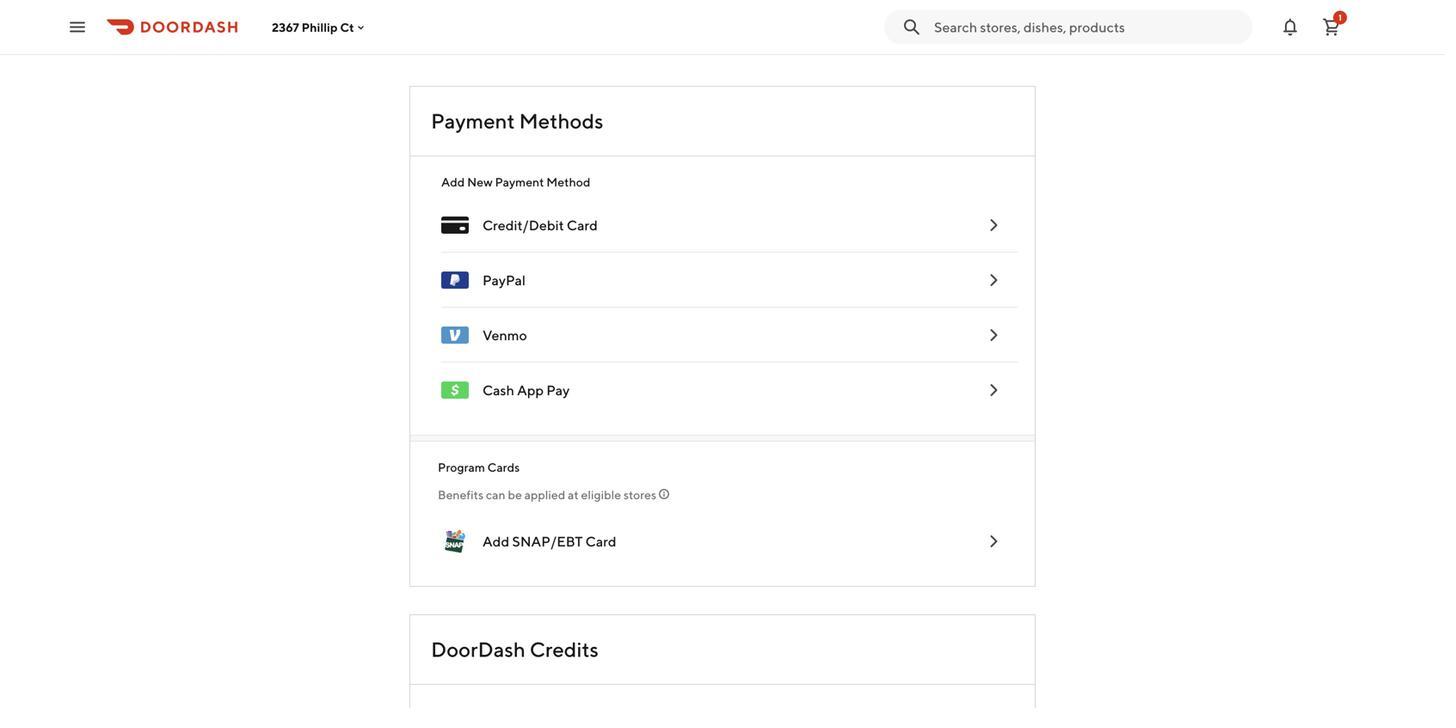 Task type: describe. For each thing, give the bounding box(es) containing it.
benefits can be applied at eligible stores button
[[438, 487, 1007, 504]]

cards
[[487, 461, 520, 475]]

open menu image
[[67, 17, 88, 37]]

payment methods
[[431, 109, 603, 133]]

eligible
[[581, 488, 621, 502]]

method
[[546, 175, 590, 189]]

credit/debit
[[483, 217, 564, 234]]

program
[[438, 461, 485, 475]]

Store search: begin typing to search for stores available on DoorDash text field
[[934, 18, 1242, 37]]

new
[[467, 175, 493, 189]]

1 button
[[1314, 10, 1349, 44]]

cash
[[483, 382, 514, 399]]

credit/debit card
[[483, 217, 598, 234]]

1 vertical spatial card
[[585, 534, 616, 550]]

menu containing credit/debit card
[[427, 174, 1018, 418]]

show menu image
[[441, 212, 469, 239]]

add snap/ebt card image
[[441, 528, 469, 556]]

ct
[[340, 20, 354, 34]]

add new payment method image for card
[[983, 215, 1004, 236]]

methods
[[519, 109, 603, 133]]

2 items, open order cart image
[[1321, 17, 1342, 37]]

2367 phillip ct
[[272, 20, 354, 34]]

applied
[[524, 488, 565, 502]]

benefits
[[438, 488, 483, 502]]

snap/ebt
[[512, 534, 583, 550]]

add for add snap/ebt card
[[483, 534, 509, 550]]

0 vertical spatial payment
[[431, 109, 515, 133]]

2367
[[272, 20, 299, 34]]

app
[[517, 382, 544, 399]]

doordash credits
[[431, 638, 599, 662]]

3 add new payment method image from the top
[[983, 325, 1004, 346]]

benefits can be applied at eligible stores
[[438, 488, 656, 502]]

at
[[568, 488, 579, 502]]

notification bell image
[[1280, 17, 1301, 37]]

1
[[1338, 12, 1342, 22]]



Task type: locate. For each thing, give the bounding box(es) containing it.
pay
[[546, 382, 570, 399]]

paypal
[[483, 272, 526, 289]]

2 add new payment method image from the top
[[983, 270, 1004, 291]]

doordash
[[431, 638, 525, 662]]

add new payment method image for app
[[983, 380, 1004, 401]]

program cards
[[438, 461, 520, 475]]

add new payment method image for snap/ebt
[[983, 532, 1004, 552]]

payment inside menu
[[495, 175, 544, 189]]

stores
[[624, 488, 656, 502]]

add snap/ebt card
[[483, 534, 616, 550]]

1 add new payment method image from the top
[[983, 215, 1004, 236]]

add right add snap/ebt card icon
[[483, 534, 509, 550]]

cash app pay
[[483, 382, 570, 399]]

can
[[486, 488, 505, 502]]

4 add new payment method image from the top
[[983, 380, 1004, 401]]

credits
[[530, 638, 599, 662]]

card down method
[[567, 217, 598, 234]]

payment right new
[[495, 175, 544, 189]]

1 vertical spatial payment
[[495, 175, 544, 189]]

venmo
[[483, 327, 527, 344]]

be
[[508, 488, 522, 502]]

add left new
[[441, 175, 465, 189]]

1 horizontal spatial add
[[483, 534, 509, 550]]

2367 phillip ct button
[[272, 20, 368, 34]]

1 vertical spatial add
[[483, 534, 509, 550]]

add new payment method image
[[983, 215, 1004, 236], [983, 270, 1004, 291], [983, 325, 1004, 346], [983, 380, 1004, 401], [983, 532, 1004, 552]]

0 horizontal spatial add
[[441, 175, 465, 189]]

add for add new payment method
[[441, 175, 465, 189]]

payment up new
[[431, 109, 515, 133]]

card
[[567, 217, 598, 234], [585, 534, 616, 550]]

phillip
[[302, 20, 338, 34]]

add
[[441, 175, 465, 189], [483, 534, 509, 550]]

add new payment method
[[441, 175, 590, 189]]

menu
[[427, 174, 1018, 418]]

payment
[[431, 109, 515, 133], [495, 175, 544, 189]]

5 add new payment method image from the top
[[983, 532, 1004, 552]]

0 vertical spatial add
[[441, 175, 465, 189]]

0 vertical spatial card
[[567, 217, 598, 234]]

card down eligible
[[585, 534, 616, 550]]



Task type: vqa. For each thing, say whether or not it's contained in the screenshot.
8:00 PM-9:00 PM
no



